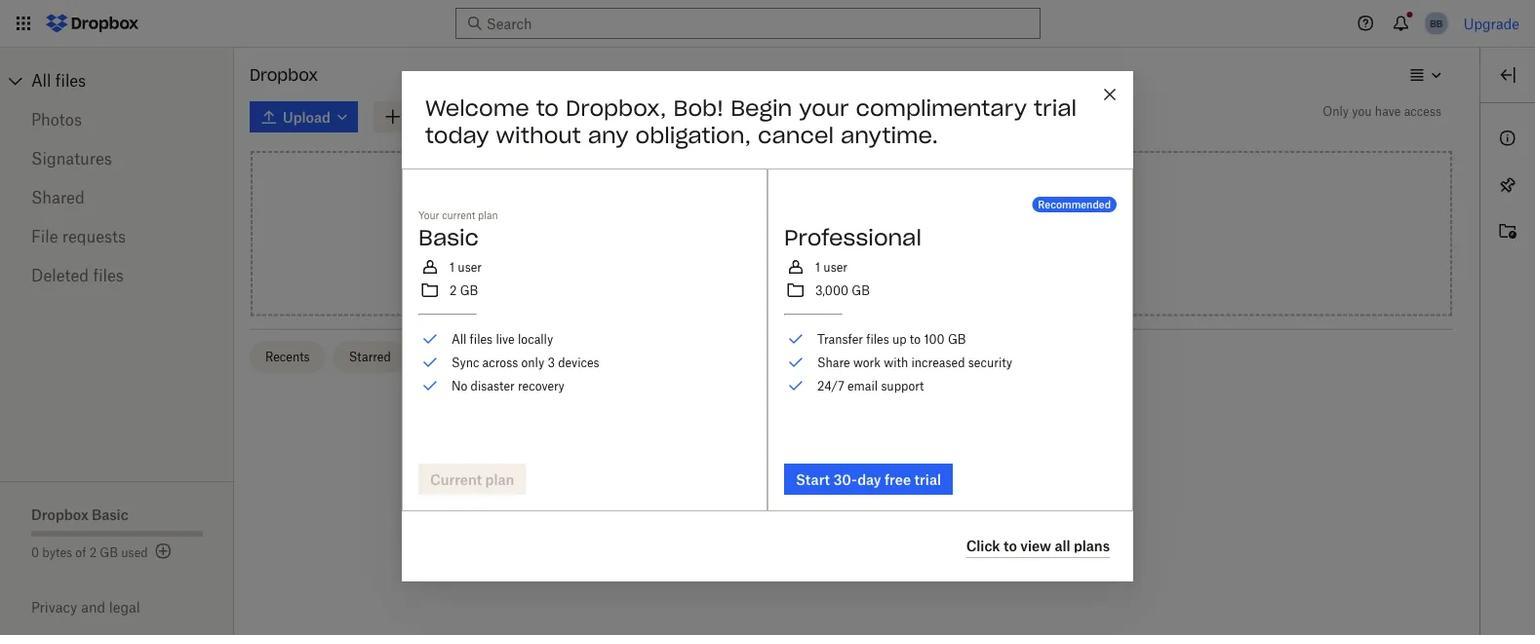 Task type: locate. For each thing, give the bounding box(es) containing it.
gb
[[460, 284, 478, 298], [852, 284, 870, 298], [948, 332, 966, 347], [100, 546, 118, 560]]

all files link
[[31, 65, 234, 97]]

privacy
[[31, 600, 77, 616]]

3,000
[[815, 284, 849, 298]]

1 horizontal spatial all
[[452, 332, 467, 347]]

1 horizontal spatial 1 user
[[815, 260, 848, 275]]

all files
[[31, 71, 86, 90]]

0
[[31, 546, 39, 560]]

across
[[482, 356, 518, 370]]

complimentary
[[856, 95, 1027, 122]]

30-
[[833, 472, 857, 488]]

files for all files
[[55, 71, 86, 90]]

have
[[1375, 104, 1401, 119]]

0 vertical spatial dropbox
[[250, 65, 318, 85]]

1 user
[[450, 260, 482, 275], [815, 260, 848, 275]]

to left view
[[1004, 539, 1017, 555]]

1 horizontal spatial 2
[[450, 284, 457, 298]]

dialog containing welcome to dropbox, bob! begin your complimentary trial today without any obligation, cancel anytime.
[[402, 71, 1133, 582]]

3,000 gb
[[815, 284, 870, 298]]

only you have access
[[1323, 104, 1442, 119]]

24/7 email support
[[817, 379, 924, 394]]

files
[[55, 71, 86, 90], [808, 233, 834, 250], [93, 266, 124, 285], [470, 332, 493, 347], [866, 332, 889, 347]]

1
[[450, 260, 455, 275], [815, 260, 820, 275]]

share
[[817, 356, 850, 370]]

2
[[450, 284, 457, 298], [89, 546, 97, 560]]

dropbox for dropbox basic
[[31, 507, 88, 523]]

requests
[[62, 227, 126, 246]]

files left live
[[470, 332, 493, 347]]

basic up 0 bytes of 2 gb used
[[92, 507, 128, 523]]

all up 'sync'
[[452, 332, 467, 347]]

photos
[[31, 110, 82, 129]]

1 vertical spatial all
[[452, 332, 467, 347]]

1 user for professional
[[815, 260, 848, 275]]

1 1 from the left
[[450, 260, 455, 275]]

0 bytes of 2 gb used
[[31, 546, 148, 560]]

all for all files live locally
[[452, 332, 467, 347]]

1 horizontal spatial trial
[[1034, 95, 1077, 122]]

all files live locally
[[452, 332, 553, 347]]

current
[[442, 209, 475, 222]]

deleted
[[31, 266, 89, 285]]

all up photos
[[31, 71, 51, 90]]

trial
[[1034, 95, 1077, 122], [914, 472, 941, 488]]

signatures link
[[31, 139, 203, 178]]

to
[[536, 95, 559, 122], [870, 233, 883, 250], [910, 332, 921, 347], [1004, 539, 1017, 555]]

0 horizontal spatial trial
[[914, 472, 941, 488]]

user up 2 gb
[[458, 260, 482, 275]]

your
[[418, 209, 439, 222]]

2 up all files live locally at the left of page
[[450, 284, 457, 298]]

0 horizontal spatial dropbox
[[31, 507, 88, 523]]

locally
[[518, 332, 553, 347]]

0 horizontal spatial user
[[458, 260, 482, 275]]

1 horizontal spatial user
[[824, 260, 848, 275]]

basic
[[418, 225, 479, 252], [92, 507, 128, 523]]

0 horizontal spatial all
[[31, 71, 51, 90]]

deleted files
[[31, 266, 124, 285]]

day
[[857, 472, 881, 488]]

user up 3,000
[[824, 260, 848, 275]]

open information panel image
[[1496, 127, 1520, 150]]

access
[[1404, 104, 1442, 119]]

1 1 user from the left
[[450, 260, 482, 275]]

0 horizontal spatial basic
[[92, 507, 128, 523]]

sync across only 3 devices
[[452, 356, 600, 370]]

gb left used
[[100, 546, 118, 560]]

plans
[[1074, 539, 1110, 555]]

2 user from the left
[[824, 260, 848, 275]]

file requests link
[[31, 218, 203, 257]]

begin
[[731, 95, 792, 122]]

3
[[548, 356, 555, 370]]

0 vertical spatial trial
[[1034, 95, 1077, 122]]

0 vertical spatial basic
[[418, 225, 479, 252]]

shared
[[31, 188, 85, 207]]

work
[[853, 356, 881, 370]]

user
[[458, 260, 482, 275], [824, 260, 848, 275]]

transfer files up to 100 gb
[[817, 332, 966, 347]]

to left any
[[536, 95, 559, 122]]

1 up 3,000
[[815, 260, 820, 275]]

0 horizontal spatial 1 user
[[450, 260, 482, 275]]

open pinned items image
[[1496, 174, 1520, 197]]

24/7
[[817, 379, 844, 394]]

start
[[796, 472, 830, 488]]

1 user up 3,000
[[815, 260, 848, 275]]

1 vertical spatial 2
[[89, 546, 97, 560]]

open activity image
[[1496, 220, 1520, 244]]

0 horizontal spatial 2
[[89, 546, 97, 560]]

all for all files
[[31, 71, 51, 90]]

disaster
[[471, 379, 515, 394]]

basic down the your current plan at the top
[[418, 225, 479, 252]]

legal
[[109, 600, 140, 616]]

to inside button
[[1004, 539, 1017, 555]]

all
[[31, 71, 51, 90], [452, 332, 467, 347]]

recovery
[[518, 379, 565, 394]]

1 user from the left
[[458, 260, 482, 275]]

of
[[75, 546, 86, 560]]

2 1 user from the left
[[815, 260, 848, 275]]

with
[[884, 356, 908, 370]]

2 1 from the left
[[815, 260, 820, 275]]

files down file requests link
[[93, 266, 124, 285]]

0 vertical spatial 2
[[450, 284, 457, 298]]

to right here
[[870, 233, 883, 250]]

1 vertical spatial dropbox
[[31, 507, 88, 523]]

0 vertical spatial all
[[31, 71, 51, 90]]

files left up
[[866, 332, 889, 347]]

1 horizontal spatial basic
[[418, 225, 479, 252]]

obligation,
[[635, 122, 751, 149]]

today
[[425, 122, 489, 149]]

files left here
[[808, 233, 834, 250]]

upgrade
[[1464, 15, 1520, 32]]

2 right of
[[89, 546, 97, 560]]

dropbox for dropbox
[[250, 65, 318, 85]]

dropbox
[[250, 65, 318, 85], [31, 507, 88, 523]]

files for deleted files
[[93, 266, 124, 285]]

files up photos
[[55, 71, 86, 90]]

1 vertical spatial basic
[[92, 507, 128, 523]]

dialog
[[402, 71, 1133, 582]]

1 user up 2 gb
[[450, 260, 482, 275]]

1 up 2 gb
[[450, 260, 455, 275]]

privacy and legal link
[[31, 600, 234, 616]]

bob!
[[673, 95, 724, 122]]

files for all files live locally
[[470, 332, 493, 347]]

to right up
[[910, 332, 921, 347]]

dropbox logo - go to the homepage image
[[39, 8, 145, 39]]

gb right 3,000
[[852, 284, 870, 298]]

1 vertical spatial trial
[[914, 472, 941, 488]]

0 horizontal spatial 1
[[450, 260, 455, 275]]

1 horizontal spatial 1
[[815, 260, 820, 275]]

1 horizontal spatial dropbox
[[250, 65, 318, 85]]

trial inside 'welcome to dropbox, bob! begin your complimentary trial today without any obligation, cancel anytime.'
[[1034, 95, 1077, 122]]

open details pane image
[[1496, 63, 1520, 87]]

1 user for basic
[[450, 260, 482, 275]]

bytes
[[42, 546, 72, 560]]

no disaster recovery
[[452, 379, 565, 394]]



Task type: describe. For each thing, give the bounding box(es) containing it.
your current plan
[[418, 209, 498, 222]]

only
[[1323, 104, 1349, 119]]

up
[[892, 332, 907, 347]]

1 for basic
[[450, 260, 455, 275]]

dropbox basic
[[31, 507, 128, 523]]

increased
[[911, 356, 965, 370]]

deleted files link
[[31, 257, 203, 296]]

gb up all files live locally at the left of page
[[460, 284, 478, 298]]

transfer
[[817, 332, 863, 347]]

file requests
[[31, 227, 126, 246]]

without
[[496, 122, 581, 149]]

cancel
[[758, 122, 834, 149]]

plan
[[478, 209, 498, 222]]

drop files here to upload
[[772, 233, 931, 250]]

trial inside start 30-day free trial button
[[914, 472, 941, 488]]

any
[[588, 122, 629, 149]]

all
[[1055, 539, 1071, 555]]

security
[[968, 356, 1013, 370]]

and
[[81, 600, 105, 616]]

dropbox,
[[566, 95, 667, 122]]

1 for professional
[[815, 260, 820, 275]]

files for drop files here to upload
[[808, 233, 834, 250]]

get more space image
[[152, 540, 175, 564]]

only
[[521, 356, 544, 370]]

email
[[848, 379, 878, 394]]

100
[[924, 332, 945, 347]]

anytime.
[[841, 122, 939, 149]]

click to view all plans button
[[966, 536, 1110, 559]]

drop
[[772, 233, 804, 250]]

starred button
[[333, 342, 407, 373]]

share work with increased security
[[817, 356, 1013, 370]]

starred
[[349, 350, 391, 365]]

privacy and legal
[[31, 600, 140, 616]]

user for basic
[[458, 260, 482, 275]]

devices
[[558, 356, 600, 370]]

your
[[799, 95, 849, 122]]

sync
[[452, 356, 479, 370]]

welcome to dropbox, bob! begin your complimentary trial today without any obligation, cancel anytime.
[[425, 95, 1077, 149]]

upgrade link
[[1464, 15, 1520, 32]]

recents button
[[250, 342, 325, 373]]

user for professional
[[824, 260, 848, 275]]

2 gb
[[450, 284, 478, 298]]

used
[[121, 546, 148, 560]]

start 30-day free trial button
[[784, 464, 953, 496]]

shared link
[[31, 178, 203, 218]]

welcome
[[425, 95, 529, 122]]

recommended
[[1038, 199, 1111, 211]]

here
[[838, 233, 867, 250]]

click to view all plans
[[966, 539, 1110, 555]]

free
[[885, 472, 911, 488]]

recents
[[265, 350, 310, 365]]

start 30-day free trial
[[796, 472, 941, 488]]

upload
[[887, 233, 931, 250]]

global header element
[[0, 0, 1535, 48]]

to inside 'welcome to dropbox, bob! begin your complimentary trial today without any obligation, cancel anytime.'
[[536, 95, 559, 122]]

photos link
[[31, 100, 203, 139]]

gb right 100
[[948, 332, 966, 347]]

live
[[496, 332, 515, 347]]

support
[[881, 379, 924, 394]]

view
[[1021, 539, 1051, 555]]

you
[[1352, 104, 1372, 119]]

files for transfer files up to 100 gb
[[866, 332, 889, 347]]

click
[[966, 539, 1000, 555]]

professional
[[784, 225, 922, 252]]

file
[[31, 227, 58, 246]]

no
[[452, 379, 467, 394]]

signatures
[[31, 149, 112, 168]]



Task type: vqa. For each thing, say whether or not it's contained in the screenshot.
The Dropbox image
no



